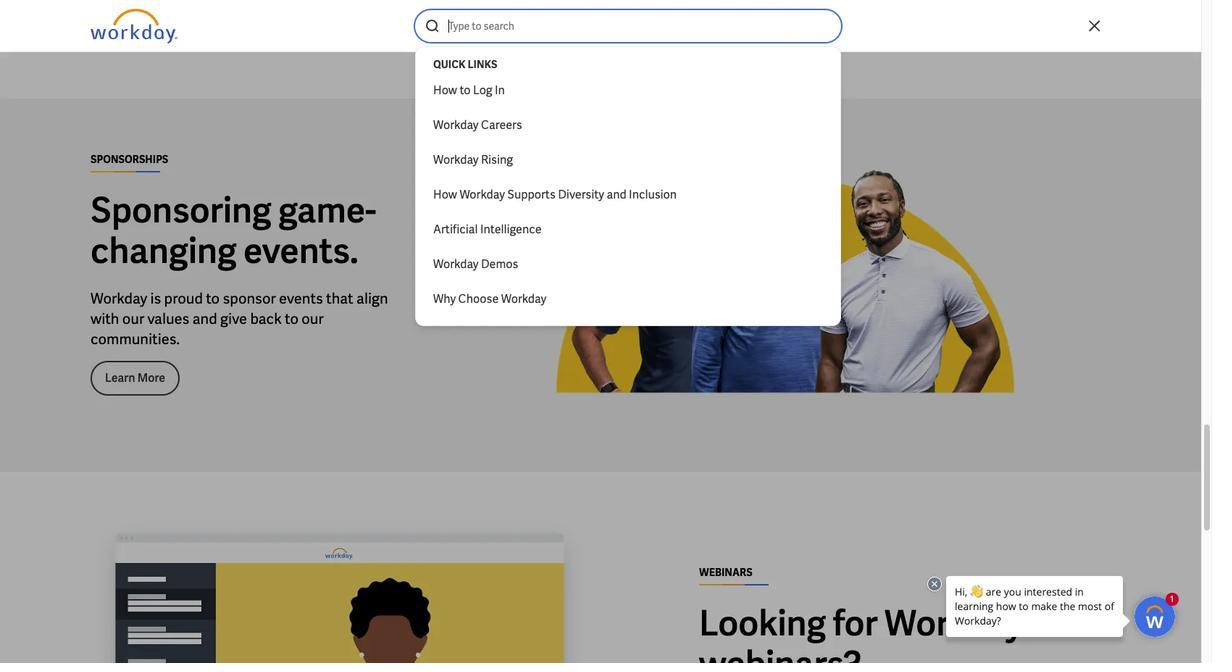 Task type: vqa. For each thing, say whether or not it's contained in the screenshot.
'Workday Rising'
yes



Task type: locate. For each thing, give the bounding box(es) containing it.
rising
[[481, 152, 513, 167]]

how down quick
[[433, 83, 457, 98]]

how for how workday supports diversity and inclusion
[[433, 187, 457, 202]]

how workday supports diversity and inclusion link
[[425, 178, 832, 212]]

Type to search text field
[[447, 18, 836, 34]]

2 how from the top
[[433, 187, 457, 202]]

why choose workday link
[[425, 282, 832, 317]]

back
[[250, 309, 282, 328]]

2 horizontal spatial to
[[460, 83, 471, 98]]

quick
[[433, 58, 466, 71]]

and
[[607, 187, 627, 202], [193, 309, 217, 328]]

proud
[[164, 289, 203, 308]]

demos
[[481, 257, 518, 272]]

0 horizontal spatial our
[[122, 309, 144, 328]]

learn
[[105, 370, 135, 385]]

how for how to log in
[[433, 83, 457, 98]]

choose
[[458, 291, 499, 307]]

why
[[433, 291, 456, 307]]

workday
[[433, 117, 479, 133], [433, 152, 479, 167], [460, 187, 505, 202], [433, 257, 479, 272], [91, 289, 147, 308], [501, 291, 547, 307], [885, 601, 1024, 646]]

1 horizontal spatial and
[[607, 187, 627, 202]]

0 vertical spatial and
[[607, 187, 627, 202]]

our up 'communities.' on the left
[[122, 309, 144, 328]]

and left 'give'
[[193, 309, 217, 328]]

values
[[147, 309, 189, 328]]

how up artificial
[[433, 187, 457, 202]]

1 horizontal spatial to
[[285, 309, 299, 328]]

for
[[833, 601, 878, 646]]

close image
[[1086, 17, 1104, 35]]

0 vertical spatial how
[[433, 83, 457, 98]]

game-
[[278, 188, 376, 232]]

how to log in link
[[425, 73, 832, 108]]

0 horizontal spatial and
[[193, 309, 217, 328]]

how
[[433, 83, 457, 98], [433, 187, 457, 202]]

0 horizontal spatial to
[[206, 289, 220, 308]]

1 how from the top
[[433, 83, 457, 98]]

that
[[326, 289, 353, 308]]

workday inside looking for workday webinars?
[[885, 601, 1024, 646]]

events.
[[244, 228, 359, 273]]

1 vertical spatial how
[[433, 187, 457, 202]]

align
[[357, 289, 388, 308]]

sponsorships
[[91, 153, 168, 166]]

to right proud
[[206, 289, 220, 308]]

workday inside the workday is proud to sponsor events that align with our values and give back to our communities.
[[91, 289, 147, 308]]

intelligence
[[480, 222, 542, 237]]

our down events
[[302, 309, 324, 328]]

artificial intelligence link
[[425, 212, 832, 247]]

workday sponsorships. image
[[525, 145, 1024, 426]]

diversity
[[558, 187, 604, 202]]

1 our from the left
[[122, 309, 144, 328]]

webinars
[[699, 566, 753, 579]]

to
[[460, 83, 471, 98], [206, 289, 220, 308], [285, 309, 299, 328]]

supports
[[508, 187, 556, 202]]

and inside the quick links list box
[[607, 187, 627, 202]]

0 vertical spatial to
[[460, 83, 471, 98]]

and right diversity
[[607, 187, 627, 202]]

is
[[150, 289, 161, 308]]

to left log
[[460, 83, 471, 98]]

our
[[122, 309, 144, 328], [302, 309, 324, 328]]

1 horizontal spatial our
[[302, 309, 324, 328]]

to inside the quick links list box
[[460, 83, 471, 98]]

to down events
[[285, 309, 299, 328]]

quick links list box
[[425, 73, 832, 317]]

1 vertical spatial and
[[193, 309, 217, 328]]



Task type: describe. For each thing, give the bounding box(es) containing it.
artificial
[[433, 222, 478, 237]]

sponsoring
[[91, 188, 272, 232]]

communities.
[[91, 330, 180, 348]]

workday webinars image
[[91, 518, 589, 663]]

workday demos
[[433, 257, 518, 272]]

2 our from the left
[[302, 309, 324, 328]]

careers
[[481, 117, 522, 133]]

workday rising
[[433, 152, 513, 167]]

how workday supports diversity and inclusion
[[433, 187, 677, 202]]

quick links
[[433, 58, 498, 71]]

why choose workday
[[433, 291, 547, 307]]

give
[[220, 309, 247, 328]]

log
[[473, 83, 493, 98]]

workday is proud to sponsor events that align with our values and give back to our communities.
[[91, 289, 388, 348]]

learn more link
[[91, 361, 180, 396]]

looking
[[699, 601, 826, 646]]

webinars?
[[699, 642, 862, 663]]

and inside the workday is proud to sponsor events that align with our values and give back to our communities.
[[193, 309, 217, 328]]

workday rising link
[[425, 143, 832, 178]]

how to log in
[[433, 83, 505, 98]]

inclusion
[[629, 187, 677, 202]]

learn more
[[105, 370, 165, 385]]

with
[[91, 309, 119, 328]]

workday careers link
[[425, 108, 832, 143]]

2 vertical spatial to
[[285, 309, 299, 328]]

links
[[468, 58, 498, 71]]

in
[[495, 83, 505, 98]]

sponsoring game- changing events.
[[91, 188, 376, 273]]

workday careers
[[433, 117, 522, 133]]

artificial intelligence
[[433, 222, 542, 237]]

more
[[137, 370, 165, 385]]

1 vertical spatial to
[[206, 289, 220, 308]]

events
[[279, 289, 323, 308]]

workday demos link
[[425, 247, 832, 282]]

sponsor
[[223, 289, 276, 308]]

looking for workday webinars?
[[699, 601, 1024, 663]]

changing
[[91, 228, 237, 273]]

go to the homepage image
[[91, 9, 178, 43]]



